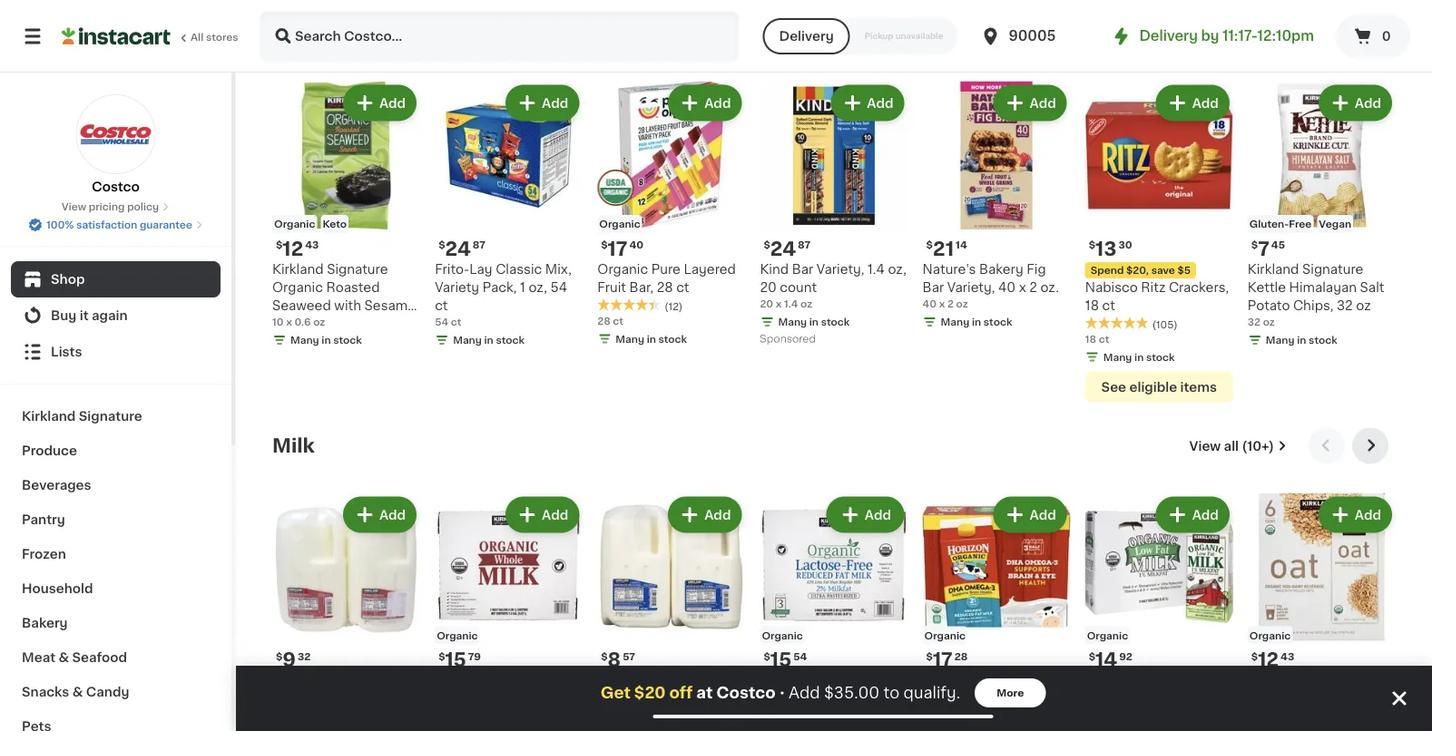 Task type: locate. For each thing, give the bounding box(es) containing it.
kirkland inside kirkland signature organic non-dairy oat beverage, 32 oz, 6 count
[[1248, 675, 1299, 688]]

kirkland for kirkland signature whole milk, 1 gallon, 2 ct
[[272, 675, 324, 688]]

fig
[[1027, 263, 1046, 276]]

non-
[[1302, 693, 1334, 706]]

oz, inside kirkland signature organic roasted seaweed with sesame oil, 0.60 oz, 10 ct
[[329, 318, 348, 330]]

add button for kirkland signature whole milk, 1 gallon, 2 ct
[[345, 499, 415, 531]]

28 down pure
[[657, 281, 673, 294]]

add for kirkland signature whole milk, 1 gallon, 2 ct
[[379, 509, 406, 521]]

& inside meat & seafood link
[[58, 652, 69, 664]]

9
[[283, 651, 296, 670]]

bakery up meat
[[22, 617, 68, 630]]

signature inside kirkland signature kettle himalayan salt potato chips, 32 oz 32 oz
[[1303, 263, 1364, 276]]

x inside the kind bar variety, 1.4 oz, 20 count 20 x 1.4 oz
[[776, 299, 782, 309]]

count down to
[[858, 711, 895, 724]]

kirkland signature organic roasted seaweed with sesame oil, 0.60 oz, 10 ct
[[272, 263, 416, 330]]

1 10 from the left
[[272, 317, 284, 327]]

2 horizontal spatial 28
[[955, 652, 968, 662]]

90005
[[1009, 30, 1056, 43]]

kirkland for kirkland signature organic non-dairy oat beverage, 32 oz, 6 count
[[1248, 675, 1299, 688]]

stock down the kind bar variety, 1.4 oz, 20 count 20 x 1.4 oz
[[821, 317, 850, 327]]

0 horizontal spatial 10
[[272, 317, 284, 327]]

many
[[941, 317, 970, 327], [778, 317, 807, 327], [616, 334, 644, 344], [290, 335, 319, 345], [453, 335, 482, 345], [1266, 335, 1295, 345], [1104, 352, 1132, 362]]

kirkland inside 'kirkland signature whole milk, 1 gallon, 2 ct'
[[272, 675, 324, 688]]

produce
[[22, 445, 77, 457]]

14 left the '92'
[[1096, 651, 1118, 670]]

x down "kind" on the top of page
[[776, 299, 782, 309]]

many in stock up sponsored badge image
[[778, 317, 850, 327]]

1 vertical spatial 17
[[933, 651, 953, 670]]

1 18 from the top
[[1085, 299, 1099, 312]]

$ 12 43 down organic keto
[[276, 239, 319, 258]]

kirkland for kirkland signature organic 1% low fat milk, 3 x 64 oz
[[1085, 675, 1137, 688]]

3 down the lactose
[[846, 711, 854, 724]]

64 right x
[[447, 711, 464, 724]]

fat inside "kirkland signature 2% reduced fat milk, 1 gallon, 2 count"
[[659, 693, 679, 706]]

$ for organic pure layered fruit bar, 28 ct
[[601, 240, 608, 250]]

snacks & candy link
[[11, 675, 221, 710]]

28 up the horizon
[[955, 652, 968, 662]]

oz.
[[1041, 281, 1059, 294]]

count down the off
[[656, 711, 693, 724]]

product group containing 7
[[1248, 81, 1396, 351]]

1 horizontal spatial 1.4
[[868, 263, 885, 276]]

dairy
[[1334, 693, 1368, 706]]

0 horizontal spatial 43
[[305, 240, 319, 250]]

signature for kirkland signature organic roasted seaweed with sesame oil, 0.60 oz, 10 ct
[[327, 263, 388, 276]]

variety,
[[817, 263, 865, 276], [947, 281, 995, 294]]

many in stock for frito-lay classic mix, variety pack, 1 oz, 54 ct
[[453, 335, 525, 345]]

oz, down classic
[[529, 281, 547, 294]]

stock down 'with' on the top
[[333, 335, 362, 345]]

nabisco
[[1085, 281, 1138, 294]]

1 horizontal spatial 87
[[798, 240, 811, 250]]

in for kirkland signature organic roasted seaweed with sesame oil, 0.60 oz, 10 ct
[[322, 335, 331, 345]]

3 down $ 14 92
[[1118, 711, 1126, 724]]

0 vertical spatial all
[[1221, 28, 1236, 41]]

fat right low
[[1189, 693, 1209, 706]]

54
[[550, 281, 567, 294], [435, 317, 449, 327], [793, 652, 807, 662]]

organic inside kirkland signature organic whole milk, 3 x 64 oz
[[435, 693, 486, 706]]

in
[[972, 317, 981, 327], [809, 317, 819, 327], [647, 334, 656, 344], [322, 335, 331, 345], [484, 335, 494, 345], [1297, 335, 1307, 345], [1135, 352, 1144, 362]]

$ for nature's bakery fig bar variety, 40 x 2 oz.
[[926, 240, 933, 250]]

signature inside kirkland signature organic roasted seaweed with sesame oil, 0.60 oz, 10 ct
[[327, 263, 388, 276]]

1 for oz,
[[520, 281, 525, 294]]

1 horizontal spatial costco
[[717, 686, 776, 701]]

stock for frito-lay classic mix, variety pack, 1 oz, 54 ct
[[496, 335, 525, 345]]

$ for kirkland signature organic non-dairy oat beverage, 32 oz, 6 count
[[1252, 652, 1258, 662]]

many down the 18 ct
[[1104, 352, 1132, 362]]

12 down organic keto
[[283, 239, 303, 258]]

2 15 from the left
[[770, 651, 792, 670]]

1 horizontal spatial fat
[[984, 693, 1004, 706]]

organic
[[274, 219, 315, 229], [599, 219, 641, 229], [598, 263, 648, 276], [272, 281, 323, 294], [437, 631, 478, 641], [925, 631, 966, 641], [1087, 631, 1128, 641], [762, 631, 803, 641], [1250, 631, 1291, 641], [975, 675, 1026, 688], [435, 693, 486, 706], [1085, 693, 1136, 706], [760, 693, 811, 706], [1248, 693, 1299, 706]]

many down potato
[[1266, 335, 1295, 345]]

2 fl from the left
[[813, 711, 821, 724]]

$5
[[1178, 265, 1191, 275]]

$ up nature's
[[926, 240, 933, 250]]

1 item carousel region from the top
[[272, 16, 1396, 413]]

add button for kirkland signature organic lactose free milk, 64 fl oz, 3 count
[[832, 499, 903, 531]]

gluten-free vegan
[[1250, 219, 1352, 229]]

$ 15 54
[[764, 651, 807, 670]]

1 vertical spatial costco
[[717, 686, 776, 701]]

free
[[1289, 219, 1312, 229], [869, 693, 897, 706]]

1 vertical spatial all
[[1224, 440, 1239, 452]]

organic inside kirkland signature organic 1% low fat milk, 3 x 64 oz
[[1085, 693, 1136, 706]]

1 horizontal spatial $ 24 87
[[764, 239, 811, 258]]

delivery inside delivery button
[[779, 30, 834, 43]]

0 horizontal spatial reduced
[[598, 693, 656, 706]]

28 inside 'organic pure layered fruit bar, 28 ct'
[[657, 281, 673, 294]]

$35.00
[[824, 686, 880, 701]]

snacks for snacks
[[272, 25, 346, 44]]

1 vertical spatial bar
[[923, 281, 944, 294]]

2 18 from the top
[[1085, 334, 1097, 344]]

snacks right stores
[[272, 25, 346, 44]]

milk, inside kirkland signature organic whole milk, 3 x 64 oz
[[532, 693, 562, 706]]

$ inside $ 21 14
[[926, 240, 933, 250]]

kirkland down $ 8 57 on the bottom of page
[[598, 675, 649, 688]]

kirkland up produce
[[22, 410, 76, 423]]

$ left 45
[[1252, 240, 1258, 250]]

add for frito-lay classic mix, variety pack, 1 oz, 54 ct
[[542, 97, 568, 110]]

$ 24 87 up "kind" on the top of page
[[764, 239, 811, 258]]

many in stock for nature's bakery fig bar variety, 40 x 2 oz.
[[941, 317, 1013, 327]]

1 fl from the left
[[1062, 711, 1070, 724]]

view pricing policy
[[62, 202, 159, 212]]

21
[[933, 239, 954, 258]]

oz down nature's
[[956, 299, 968, 309]]

0 horizontal spatial whole
[[272, 693, 313, 706]]

oz down omega-
[[923, 729, 938, 732]]

$ up beverage,
[[1252, 652, 1258, 662]]

delivery inside delivery by 11:17-12:10pm link
[[1140, 30, 1198, 43]]

horizon organic 2% reduced fat dha omega-3 milk, 3 x 64 fl oz
[[923, 675, 1070, 732]]

40 down nature's
[[923, 299, 937, 309]]

x
[[1019, 281, 1026, 294], [939, 299, 945, 309], [776, 299, 782, 309], [286, 317, 292, 327], [1031, 711, 1038, 724], [1129, 711, 1137, 724]]

many in stock down frito-lay classic mix, variety pack, 1 oz, 54 ct 54 ct
[[453, 335, 525, 345]]

0 vertical spatial bar
[[792, 263, 814, 276]]

kirkland inside kirkland signature kettle himalayan salt potato chips, 32 oz 32 oz
[[1248, 263, 1299, 276]]

0 vertical spatial view
[[1187, 28, 1218, 41]]

12 for kirkland signature organic roasted seaweed with sesame oil, 0.60 oz, 10 ct
[[283, 239, 303, 258]]

many in stock
[[941, 317, 1013, 327], [778, 317, 850, 327], [616, 334, 687, 344], [290, 335, 362, 345], [453, 335, 525, 345], [1266, 335, 1338, 345], [1104, 352, 1175, 362]]

0 horizontal spatial 1
[[348, 693, 354, 706]]

87 for lay
[[473, 240, 485, 250]]

1 horizontal spatial 2%
[[1029, 675, 1049, 688]]

$ for kirkland signature organic roasted seaweed with sesame oil, 0.60 oz, 10 ct
[[276, 240, 283, 250]]

view for snacks
[[1187, 28, 1218, 41]]

0 vertical spatial 28
[[657, 281, 673, 294]]

1 horizontal spatial 15
[[770, 651, 792, 670]]

0 vertical spatial 40
[[629, 240, 644, 250]]

2 20 from the top
[[760, 299, 773, 309]]

$ 12 43
[[276, 239, 319, 258], [1252, 651, 1295, 670]]

signature for kirkland signature
[[79, 410, 142, 423]]

1 horizontal spatial 17
[[933, 651, 953, 670]]

gallon,
[[357, 693, 401, 706], [598, 711, 642, 724]]

3 fat from the left
[[1189, 693, 1209, 706]]

1 inside "kirkland signature 2% reduced fat milk, 1 gallon, 2 count"
[[715, 693, 720, 706]]

kirkland for kirkland signature kettle himalayan salt potato chips, 32 oz 32 oz
[[1248, 263, 1299, 276]]

1 horizontal spatial whole
[[489, 693, 529, 706]]

0 vertical spatial snacks
[[272, 25, 346, 44]]

add for kirkland signature organic roasted seaweed with sesame oil, 0.60 oz, 10 ct
[[379, 97, 406, 110]]

0 vertical spatial free
[[1289, 219, 1312, 229]]

2 2% from the left
[[1029, 675, 1049, 688]]

reduced inside "kirkland signature 2% reduced fat milk, 1 gallon, 2 count"
[[598, 693, 656, 706]]

$ inside $ 14 92
[[1089, 652, 1096, 662]]

snacks inside snacks & candy link
[[22, 686, 69, 699]]

more button
[[975, 679, 1046, 708]]

15 left 79
[[445, 651, 466, 670]]

1%
[[1139, 693, 1156, 706]]

0 horizontal spatial delivery
[[779, 30, 834, 43]]

bakery
[[979, 263, 1024, 276], [22, 617, 68, 630]]

30
[[1119, 240, 1132, 250]]

signature for kirkland signature organic 1% low fat milk, 3 x 64 oz
[[1140, 675, 1201, 688]]

15 up •
[[770, 651, 792, 670]]

10 down 'with' on the top
[[351, 318, 365, 330]]

organic keto
[[274, 219, 347, 229]]

oz inside horizon organic 2% reduced fat dha omega-3 milk, 3 x 64 fl oz
[[923, 729, 938, 732]]

64 inside kirkland signature organic 1% low fat milk, 3 x 64 oz
[[1140, 711, 1157, 724]]

in for kind bar variety, 1.4 oz, 20 count
[[809, 317, 819, 327]]

2 whole from the left
[[489, 693, 529, 706]]

2 horizontal spatial 40
[[999, 281, 1016, 294]]

1 horizontal spatial $ 12 43
[[1252, 651, 1295, 670]]

$ 24 87 up frito-
[[439, 239, 485, 258]]

$ left 57
[[601, 652, 608, 662]]

1 horizontal spatial 14
[[1096, 651, 1118, 670]]

organic inside kirkland signature organic non-dairy oat beverage, 32 oz, 6 count
[[1248, 693, 1299, 706]]

service type group
[[763, 18, 958, 54]]

0 horizontal spatial 14
[[956, 240, 967, 250]]

it
[[80, 310, 89, 322]]

fl inside horizon organic 2% reduced fat dha omega-3 milk, 3 x 64 fl oz
[[1062, 711, 1070, 724]]

2 reduced from the left
[[923, 693, 981, 706]]

3 64 from the left
[[1140, 711, 1157, 724]]

free left 'vegan'
[[1289, 219, 1312, 229]]

0 vertical spatial gallon,
[[357, 693, 401, 706]]

40 inside the '$ 17 40'
[[629, 240, 644, 250]]

1 horizontal spatial 43
[[1281, 652, 1295, 662]]

2% up dha
[[1029, 675, 1049, 688]]

pantry
[[22, 514, 65, 526]]

ct inside kirkland signature organic roasted seaweed with sesame oil, 0.60 oz, 10 ct
[[368, 318, 381, 330]]

bakery left fig
[[979, 263, 1024, 276]]

$ for kirkland signature organic whole milk, 3 x 64 oz
[[439, 652, 445, 662]]

kirkland for kirkland signature organic roasted seaweed with sesame oil, 0.60 oz, 10 ct
[[272, 263, 324, 276]]

oz, inside the kind bar variety, 1.4 oz, 20 count 20 x 1.4 oz
[[888, 263, 907, 276]]

add inside treatment tracker modal dialog
[[789, 686, 820, 701]]

in down 0.60
[[322, 335, 331, 345]]

many in stock down nature's bakery fig bar variety, 40 x 2 oz. 40 x 2 oz
[[941, 317, 1013, 327]]

stock down nature's bakery fig bar variety, 40 x 2 oz. 40 x 2 oz
[[984, 317, 1013, 327]]

oz, down the lactose
[[824, 711, 843, 724]]

$ up get $20 off at costco • add $35.00 to qualify.
[[764, 652, 770, 662]]

(105)
[[1153, 319, 1178, 329]]

salt
[[1360, 281, 1385, 294]]

& for snacks
[[72, 686, 83, 699]]

1 vertical spatial 54
[[435, 317, 449, 327]]

kirkland for kirkland signature organic whole milk, 3 x 64 oz
[[435, 675, 486, 688]]

1 fat from the left
[[659, 693, 679, 706]]

0 horizontal spatial bakery
[[22, 617, 68, 630]]

snacks for snacks & candy
[[22, 686, 69, 699]]

stock down frito-lay classic mix, variety pack, 1 oz, 54 ct 54 ct
[[496, 335, 525, 345]]

1 20 from the top
[[760, 281, 777, 294]]

fl
[[1062, 711, 1070, 724], [813, 711, 821, 724]]

stock for kind bar variety, 1.4 oz, 20 count
[[821, 317, 850, 327]]

10
[[272, 317, 284, 327], [351, 318, 365, 330]]

oz, down 'with' on the top
[[329, 318, 348, 330]]

pantry link
[[11, 503, 221, 537]]

1 horizontal spatial reduced
[[923, 693, 981, 706]]

$ 12 43 for kirkland signature organic roasted seaweed with sesame oil, 0.60 oz, 10 ct
[[276, 239, 319, 258]]

to
[[884, 686, 900, 701]]

x down nature's
[[939, 299, 945, 309]]

0 horizontal spatial bar
[[792, 263, 814, 276]]

signature inside kirkland signature organic non-dairy oat beverage, 32 oz, 6 count
[[1303, 675, 1364, 688]]

item carousel region containing milk
[[272, 428, 1396, 732]]

stock for nature's bakery fig bar variety, 40 x 2 oz.
[[984, 317, 1013, 327]]

43 up kirkland signature organic non-dairy oat beverage, 32 oz, 6 count
[[1281, 652, 1295, 662]]

1 horizontal spatial 40
[[923, 299, 937, 309]]

see
[[1102, 381, 1127, 393]]

1 horizontal spatial 12
[[1258, 651, 1279, 670]]

1 horizontal spatial bakery
[[979, 263, 1024, 276]]

1 15 from the left
[[445, 651, 466, 670]]

28
[[657, 281, 673, 294], [598, 316, 611, 326], [955, 652, 968, 662]]

0 vertical spatial 20
[[760, 281, 777, 294]]

18 inside the nabisco ritz crackers, 18 ct
[[1085, 299, 1099, 312]]

$ inside $ 15 54
[[764, 652, 770, 662]]

kirkland inside 'kirkland signature organic lactose free milk, 64 fl oz, 3 count'
[[760, 675, 812, 688]]

1 $ 24 87 from the left
[[439, 239, 485, 258]]

add for horizon organic 2% reduced fat dha omega-3 milk, 3 x 64 fl oz
[[1030, 509, 1056, 521]]

fat inside horizon organic 2% reduced fat dha omega-3 milk, 3 x 64 fl oz
[[984, 693, 1004, 706]]

kirkland up beverage,
[[1248, 675, 1299, 688]]

0 vertical spatial item carousel region
[[272, 16, 1396, 413]]

costco link
[[76, 94, 156, 196]]

frito-
[[435, 263, 469, 276]]

1 reduced from the left
[[598, 693, 656, 706]]

2 10 from the left
[[351, 318, 365, 330]]

1 whole from the left
[[272, 693, 313, 706]]

oz inside the kind bar variety, 1.4 oz, 20 count 20 x 1.4 oz
[[801, 299, 813, 309]]

reduced up omega-
[[923, 693, 981, 706]]

snacks & candy
[[22, 686, 129, 699]]

1 vertical spatial 43
[[1281, 652, 1295, 662]]

2 item carousel region from the top
[[272, 428, 1396, 732]]

14
[[956, 240, 967, 250], [1096, 651, 1118, 670]]

1 vertical spatial &
[[72, 686, 83, 699]]

costco left •
[[717, 686, 776, 701]]

kirkland signature
[[22, 410, 142, 423]]

signature inside "kirkland signature 2% reduced fat milk, 1 gallon, 2 count"
[[652, 675, 713, 688]]

bar down nature's
[[923, 281, 944, 294]]

1 horizontal spatial fl
[[1062, 711, 1070, 724]]

2 horizontal spatial 1
[[715, 693, 720, 706]]

x left oz.
[[1019, 281, 1026, 294]]

1 horizontal spatial gallon,
[[598, 711, 642, 724]]

stock down chips,
[[1309, 335, 1338, 345]]

organic inside kirkland signature organic roasted seaweed with sesame oil, 0.60 oz, 10 ct
[[272, 281, 323, 294]]

1 64 from the left
[[447, 711, 464, 724]]

2 24 from the left
[[770, 239, 796, 258]]

2 fat from the left
[[984, 693, 1004, 706]]

pack,
[[483, 281, 517, 294]]

40 left oz.
[[999, 281, 1016, 294]]

0 horizontal spatial gallon,
[[357, 693, 401, 706]]

$ inside $ 8 57
[[601, 652, 608, 662]]

add for kirkland signature kettle himalayan salt potato chips, 32 oz
[[1355, 97, 1382, 110]]

1 horizontal spatial &
[[72, 686, 83, 699]]

0 vertical spatial costco
[[92, 181, 140, 193]]

fat for 17
[[984, 693, 1004, 706]]

1 24 from the left
[[445, 239, 471, 258]]

candy
[[86, 686, 129, 699]]

0 horizontal spatial fat
[[659, 693, 679, 706]]

1 vertical spatial free
[[869, 693, 897, 706]]

0 vertical spatial variety,
[[817, 263, 865, 276]]

signature inside 'kirkland signature organic lactose free milk, 64 fl oz, 3 count'
[[815, 675, 876, 688]]

variety, down nature's
[[947, 281, 995, 294]]

many down nature's bakery fig bar variety, 40 x 2 oz. 40 x 2 oz
[[941, 317, 970, 327]]

delivery
[[1140, 30, 1198, 43], [779, 30, 834, 43]]

oz inside kirkland signature organic whole milk, 3 x 64 oz
[[467, 711, 482, 724]]

1 horizontal spatial 1
[[520, 281, 525, 294]]

1 vertical spatial 28
[[598, 316, 611, 326]]

kirkland inside "kirkland signature 2% reduced fat milk, 1 gallon, 2 count"
[[598, 675, 649, 688]]

bar
[[792, 263, 814, 276], [923, 281, 944, 294]]

oz up sponsored badge image
[[801, 299, 813, 309]]

0 horizontal spatial 15
[[445, 651, 466, 670]]

1 vertical spatial snacks
[[22, 686, 69, 699]]

1 vertical spatial 12
[[1258, 651, 1279, 670]]

milk, inside horizon organic 2% reduced fat dha omega-3 milk, 3 x 64 fl oz
[[987, 711, 1016, 724]]

40 up bar, at top left
[[629, 240, 644, 250]]

$ 12 43 for kirkland signature organic non-dairy oat beverage, 32 oz, 6 count
[[1252, 651, 1295, 670]]

1 horizontal spatial 24
[[770, 239, 796, 258]]

free right the lactose
[[869, 693, 897, 706]]

0 vertical spatial 18
[[1085, 299, 1099, 312]]

fl inside 'kirkland signature organic lactose free milk, 64 fl oz, 3 count'
[[813, 711, 821, 724]]

0 horizontal spatial $ 12 43
[[276, 239, 319, 258]]

low
[[1159, 693, 1185, 706]]

1.4 up sponsored badge image
[[784, 299, 798, 309]]

costco up view pricing policy link
[[92, 181, 140, 193]]

shop link
[[11, 261, 221, 298]]

2%
[[716, 675, 736, 688], [1029, 675, 1049, 688]]

$ inside $ 15 79
[[439, 652, 445, 662]]

product group containing 14
[[1085, 493, 1233, 732]]

bar right "kind" on the top of page
[[792, 263, 814, 276]]

gallon, inside "kirkland signature 2% reduced fat milk, 1 gallon, 2 count"
[[598, 711, 642, 724]]

many in stock for kirkland signature organic roasted seaweed with sesame oil, 0.60 oz, 10 ct
[[290, 335, 362, 345]]

1 87 from the left
[[473, 240, 485, 250]]

seaweed
[[272, 299, 331, 312]]

0 horizontal spatial costco
[[92, 181, 140, 193]]

fat left dha
[[984, 693, 1004, 706]]

$ inside $ 13 30
[[1089, 240, 1096, 250]]

oz down potato
[[1263, 317, 1275, 327]]

0 horizontal spatial &
[[58, 652, 69, 664]]

$ 24 87 for kind
[[764, 239, 811, 258]]

crackers,
[[1169, 281, 1229, 294]]

vegan
[[1319, 219, 1352, 229]]

in down chips,
[[1297, 335, 1307, 345]]

$ up fruit
[[601, 240, 608, 250]]

many down 0.60
[[290, 335, 319, 345]]

in for nature's bakery fig bar variety, 40 x 2 oz.
[[972, 317, 981, 327]]

45
[[1272, 240, 1285, 250]]

0 vertical spatial 54
[[550, 281, 567, 294]]

lists
[[51, 346, 82, 359]]

kirkland inside kirkland signature organic 1% low fat milk, 3 x 64 oz
[[1085, 675, 1137, 688]]

2 vertical spatial view
[[1190, 440, 1221, 452]]

12 up beverage,
[[1258, 651, 1279, 670]]

kirkland down $ 15 54
[[760, 675, 812, 688]]

87 up the kind bar variety, 1.4 oz, 20 count 20 x 1.4 oz
[[798, 240, 811, 250]]

kirkland inside kirkland signature organic whole milk, 3 x 64 oz
[[435, 675, 486, 688]]

& left "candy" on the left
[[72, 686, 83, 699]]

28 inside $ 17 28
[[955, 652, 968, 662]]

stock for kirkland signature kettle himalayan salt potato chips, 32 oz
[[1309, 335, 1338, 345]]

1 horizontal spatial snacks
[[272, 25, 346, 44]]

add for nature's bakery fig bar variety, 40 x 2 oz.
[[1030, 97, 1056, 110]]

signature for kirkland signature organic non-dairy oat beverage, 32 oz, 6 count
[[1303, 675, 1364, 688]]

1 vertical spatial $ 12 43
[[1252, 651, 1295, 670]]

view all (10+) button
[[1182, 428, 1294, 464]]

count inside 'kirkland signature organic lactose free milk, 64 fl oz, 3 count'
[[858, 711, 895, 724]]

milk,
[[316, 693, 345, 706], [532, 693, 562, 706], [682, 693, 711, 706], [987, 711, 1016, 724], [1085, 711, 1115, 724], [760, 711, 789, 724]]

1 vertical spatial gallon,
[[598, 711, 642, 724]]

variety, inside the kind bar variety, 1.4 oz, 20 count 20 x 1.4 oz
[[817, 263, 865, 276]]

kirkland for kirkland signature
[[22, 410, 76, 423]]

bar inside nature's bakery fig bar variety, 40 x 2 oz. 40 x 2 oz
[[923, 281, 944, 294]]

1 horizontal spatial bar
[[923, 281, 944, 294]]

24 up frito-
[[445, 239, 471, 258]]

12 for kirkland signature organic non-dairy oat beverage, 32 oz, 6 count
[[1258, 651, 1279, 670]]

64 down 1%
[[1140, 711, 1157, 724]]

2% right "at"
[[716, 675, 736, 688]]

nabisco ritz crackers, 18 ct
[[1085, 281, 1229, 312]]

$ inside the '$ 17 40'
[[601, 240, 608, 250]]

all stores link
[[62, 11, 240, 62]]

product group
[[272, 81, 420, 351], [435, 81, 583, 351], [598, 81, 746, 350], [760, 81, 908, 349], [923, 81, 1071, 333], [1085, 81, 1233, 402], [1248, 81, 1396, 351], [272, 493, 420, 732], [435, 493, 583, 732], [598, 493, 746, 732], [760, 493, 908, 732], [923, 493, 1071, 732], [1085, 493, 1233, 732], [1248, 493, 1396, 732]]

view all (10+)
[[1190, 440, 1274, 452]]

in down nature's bakery fig bar variety, 40 x 2 oz. 40 x 2 oz
[[972, 317, 981, 327]]

100% satisfaction guarantee button
[[28, 214, 203, 232]]

guarantee
[[140, 220, 192, 230]]

15
[[445, 651, 466, 670], [770, 651, 792, 670]]

organic pure layered fruit bar, 28 ct
[[598, 263, 736, 294]]

32 down potato
[[1248, 317, 1261, 327]]

$ for kirkland signature kettle himalayan salt potato chips, 32 oz
[[1252, 240, 1258, 250]]

0 horizontal spatial 54
[[435, 317, 449, 327]]

0 horizontal spatial $ 24 87
[[439, 239, 485, 258]]

0 horizontal spatial 1.4
[[784, 299, 798, 309]]

milk, inside kirkland signature organic 1% low fat milk, 3 x 64 oz
[[1085, 711, 1115, 724]]

2 64 from the left
[[1041, 711, 1058, 724]]

item carousel region
[[272, 16, 1396, 413], [272, 428, 1396, 732]]

add for kirkland signature organic non-dairy oat beverage, 32 oz, 6 count
[[1355, 509, 1382, 521]]

whole
[[272, 693, 313, 706], [489, 693, 529, 706]]

1 vertical spatial 14
[[1096, 651, 1118, 670]]

& inside snacks & candy link
[[72, 686, 83, 699]]

shop
[[51, 273, 85, 286]]

organic inside horizon organic 2% reduced fat dha omega-3 milk, 3 x 64 fl oz
[[975, 675, 1026, 688]]

spend $20, save $5
[[1091, 265, 1191, 275]]

3 left get
[[565, 693, 573, 706]]

kirkland up kettle
[[1248, 263, 1299, 276]]

2% inside "kirkland signature 2% reduced fat milk, 1 gallon, 2 count"
[[716, 675, 736, 688]]

delivery for delivery
[[779, 30, 834, 43]]

0 horizontal spatial fl
[[813, 711, 821, 724]]

87 for bar
[[798, 240, 811, 250]]

79
[[468, 652, 481, 662]]

64 down more button
[[1041, 711, 1058, 724]]

oz, inside 'kirkland signature organic lactose free milk, 64 fl oz, 3 count'
[[824, 711, 843, 724]]

43 down organic keto
[[305, 240, 319, 250]]

spend
[[1091, 265, 1124, 275]]

signature inside kirkland signature organic whole milk, 3 x 64 oz
[[490, 675, 551, 688]]

1.4 left nature's
[[868, 263, 885, 276]]

1 horizontal spatial 54
[[550, 281, 567, 294]]

bar inside the kind bar variety, 1.4 oz, 20 count 20 x 1.4 oz
[[792, 263, 814, 276]]

$ 13 30
[[1089, 239, 1132, 258]]

0 vertical spatial 12
[[283, 239, 303, 258]]

view
[[1187, 28, 1218, 41], [62, 202, 86, 212], [1190, 440, 1221, 452]]

0 horizontal spatial free
[[869, 693, 897, 706]]

1 vertical spatial bakery
[[22, 617, 68, 630]]

1 horizontal spatial 10
[[351, 318, 365, 330]]

1 2% from the left
[[716, 675, 736, 688]]

kirkland inside kirkland signature organic roasted seaweed with sesame oil, 0.60 oz, 10 ct
[[272, 263, 324, 276]]

3
[[565, 693, 573, 706], [975, 711, 984, 724], [1019, 711, 1028, 724], [1118, 711, 1126, 724], [846, 711, 854, 724]]

many in stock down 0.60
[[290, 335, 362, 345]]

1 horizontal spatial free
[[1289, 219, 1312, 229]]

2 vertical spatial 54
[[793, 652, 807, 662]]

0 vertical spatial &
[[58, 652, 69, 664]]

signature inside kirkland signature organic 1% low fat milk, 3 x 64 oz
[[1140, 675, 1201, 688]]

0 button
[[1336, 15, 1411, 58]]

$ down organic keto
[[276, 240, 283, 250]]

0 horizontal spatial snacks
[[22, 686, 69, 699]]

1 horizontal spatial variety,
[[947, 281, 995, 294]]

kirkland down $ 14 92
[[1085, 675, 1137, 688]]

0 vertical spatial bakery
[[979, 263, 1024, 276]]

15 for $ 15 79
[[445, 651, 466, 670]]

milk, inside 'kirkland signature organic lactose free milk, 64 fl oz, 3 count'
[[760, 711, 789, 724]]

signature inside 'kirkland signature whole milk, 1 gallon, 2 ct'
[[327, 675, 388, 688]]

1 vertical spatial variety,
[[947, 281, 995, 294]]

oz, left nature's
[[888, 263, 907, 276]]

10 inside kirkland signature organic roasted seaweed with sesame oil, 0.60 oz, 10 ct
[[351, 318, 365, 330]]

count inside the kind bar variety, 1.4 oz, 20 count 20 x 1.4 oz
[[780, 281, 817, 294]]

signature for kirkland signature whole milk, 1 gallon, 2 ct
[[327, 675, 388, 688]]

1 horizontal spatial 28
[[657, 281, 673, 294]]

$ inside $ 7 45
[[1252, 240, 1258, 250]]

many up sponsored badge image
[[778, 317, 807, 327]]

2 87 from the left
[[798, 240, 811, 250]]

0 horizontal spatial variety,
[[817, 263, 865, 276]]

many down variety
[[453, 335, 482, 345]]

lactose
[[814, 693, 865, 706]]

product group containing 8
[[598, 493, 746, 732]]

0 horizontal spatial 87
[[473, 240, 485, 250]]

many in stock for kirkland signature kettle himalayan salt potato chips, 32 oz
[[1266, 335, 1338, 345]]

oz, inside kirkland signature organic non-dairy oat beverage, 32 oz, 6 count
[[1334, 711, 1353, 724]]

1 horizontal spatial delivery
[[1140, 30, 1198, 43]]

bakery link
[[11, 606, 221, 641]]

4 64 from the left
[[793, 711, 810, 724]]

0 horizontal spatial 12
[[283, 239, 303, 258]]

11:17-
[[1223, 30, 1258, 43]]

0 vertical spatial 17
[[608, 239, 628, 258]]

14 right 21
[[956, 240, 967, 250]]

kirkland for kirkland signature organic lactose free milk, 64 fl oz, 3 count
[[760, 675, 812, 688]]

28 down fruit
[[598, 316, 611, 326]]

in for kirkland signature kettle himalayan salt potato chips, 32 oz
[[1297, 335, 1307, 345]]

$ 7 45
[[1252, 239, 1285, 258]]

policy
[[127, 202, 159, 212]]

many for frito-lay classic mix, variety pack, 1 oz, 54 ct
[[453, 335, 482, 345]]

17 up the horizon
[[933, 651, 953, 670]]

2 horizontal spatial 54
[[793, 652, 807, 662]]

None search field
[[260, 11, 739, 62]]

1 vertical spatial 18
[[1085, 334, 1097, 344]]

1 inside frito-lay classic mix, variety pack, 1 oz, 54 ct 54 ct
[[520, 281, 525, 294]]

reduced inside horizon organic 2% reduced fat dha omega-3 milk, 3 x 64 fl oz
[[923, 693, 981, 706]]

kirkland signature kettle himalayan salt potato chips, 32 oz 32 oz
[[1248, 263, 1385, 327]]

2 $ 24 87 from the left
[[764, 239, 811, 258]]

$ up spend
[[1089, 240, 1096, 250]]

64 down get $20 off at costco • add $35.00 to qualify.
[[793, 711, 810, 724]]

whole inside 'kirkland signature whole milk, 1 gallon, 2 ct'
[[272, 693, 313, 706]]

0 vertical spatial $ 12 43
[[276, 239, 319, 258]]

2% for 17
[[1029, 675, 1049, 688]]

frozen link
[[11, 537, 221, 572]]

add for kirkland signature organic whole milk, 3 x 64 oz
[[542, 509, 568, 521]]

instacart logo image
[[62, 25, 171, 47]]

54 down variety
[[435, 317, 449, 327]]

add button for kirkland signature organic whole milk, 3 x 64 oz
[[507, 499, 578, 531]]

$ inside $ 17 28
[[926, 652, 933, 662]]

bakery inside nature's bakery fig bar variety, 40 x 2 oz. 40 x 2 oz
[[979, 263, 1024, 276]]

signature for kirkland signature kettle himalayan salt potato chips, 32 oz 32 oz
[[1303, 263, 1364, 276]]

0 horizontal spatial 24
[[445, 239, 471, 258]]

stock
[[984, 317, 1013, 327], [821, 317, 850, 327], [659, 334, 687, 344], [333, 335, 362, 345], [496, 335, 525, 345], [1309, 335, 1338, 345], [1146, 352, 1175, 362]]



Task type: describe. For each thing, give the bounding box(es) containing it.
layered
[[684, 263, 736, 276]]

dha
[[1007, 693, 1037, 706]]

ct inside 'organic pure layered fruit bar, 28 ct'
[[676, 281, 689, 294]]

6
[[1356, 711, 1364, 724]]

$ for kirkland signature whole milk, 1 gallon, 2 ct
[[276, 652, 283, 662]]

classic
[[496, 263, 542, 276]]

•
[[779, 686, 785, 701]]

3 inside kirkland signature organic whole milk, 3 x 64 oz
[[565, 693, 573, 706]]

64 inside 'kirkland signature organic lactose free milk, 64 fl oz, 3 count'
[[793, 711, 810, 724]]

$ for horizon organic 2% reduced fat dha omega-3 milk, 3 x 64 fl oz
[[926, 652, 933, 662]]

product group containing 21
[[923, 81, 1071, 333]]

43 for roasted
[[305, 240, 319, 250]]

2% for 8
[[716, 675, 736, 688]]

count inside kirkland signature organic non-dairy oat beverage, 32 oz, 6 count
[[1248, 729, 1285, 732]]

at
[[696, 686, 713, 701]]

54 inside $ 15 54
[[793, 652, 807, 662]]

stock down (12)
[[659, 334, 687, 344]]

ct inside 'kirkland signature whole milk, 1 gallon, 2 ct'
[[272, 711, 285, 724]]

1 for gallon,
[[715, 693, 720, 706]]

signature for kirkland signature 2% reduced fat milk, 1 gallon, 2 count
[[652, 675, 713, 688]]

kirkland signature whole milk, 1 gallon, 2 ct
[[272, 675, 412, 724]]

qualify.
[[904, 686, 961, 701]]

add button for organic pure layered fruit bar, 28 ct
[[670, 87, 740, 120]]

57
[[623, 652, 635, 662]]

view for milk
[[1190, 440, 1221, 452]]

view all (50+) button
[[1179, 16, 1294, 52]]

stock up see eligible items
[[1146, 352, 1175, 362]]

satisfaction
[[76, 220, 137, 230]]

many for kirkland signature kettle himalayan salt potato chips, 32 oz
[[1266, 335, 1295, 345]]

$ for kind bar variety, 1.4 oz, 20 count
[[764, 240, 770, 250]]

100%
[[46, 220, 74, 230]]

mix,
[[545, 263, 572, 276]]

oz inside kirkland signature organic 1% low fat milk, 3 x 64 oz
[[1160, 711, 1175, 724]]

ct inside the nabisco ritz crackers, 18 ct
[[1103, 299, 1116, 312]]

32 down the himalayan
[[1337, 299, 1353, 312]]

frito-lay classic mix, variety pack, 1 oz, 54 ct 54 ct
[[435, 263, 572, 327]]

costco logo image
[[76, 94, 156, 174]]

in down bar, at top left
[[647, 334, 656, 344]]

0 vertical spatial 1.4
[[868, 263, 885, 276]]

3 inside kirkland signature organic 1% low fat milk, 3 x 64 oz
[[1118, 711, 1126, 724]]

reduced for 8
[[598, 693, 656, 706]]

x
[[435, 711, 444, 724]]

add button for kirkland signature organic non-dairy oat beverage, 32 oz, 6 count
[[1321, 499, 1391, 531]]

fat inside kirkland signature organic 1% low fat milk, 3 x 64 oz
[[1189, 693, 1209, 706]]

reduced for 17
[[923, 693, 981, 706]]

items
[[1181, 381, 1217, 393]]

32 inside kirkland signature organic non-dairy oat beverage, 32 oz, 6 count
[[1315, 711, 1331, 724]]

7
[[1258, 239, 1270, 258]]

$ for kirkland signature organic lactose free milk, 64 fl oz, 3 count
[[764, 652, 770, 662]]

fat for 8
[[659, 693, 679, 706]]

18 ct
[[1085, 334, 1110, 344]]

kind bar variety, 1.4 oz, 20 count 20 x 1.4 oz
[[760, 263, 907, 309]]

oz, inside frito-lay classic mix, variety pack, 1 oz, 54 ct 54 ct
[[529, 281, 547, 294]]

x inside kirkland signature organic 1% low fat milk, 3 x 64 oz
[[1129, 711, 1137, 724]]

& for meat
[[58, 652, 69, 664]]

item badge image
[[598, 170, 634, 206]]

view pricing policy link
[[62, 200, 170, 214]]

milk, inside "kirkland signature 2% reduced fat milk, 1 gallon, 2 count"
[[682, 693, 711, 706]]

(50+)
[[1239, 28, 1274, 41]]

chips,
[[1294, 299, 1334, 312]]

costco inside treatment tracker modal dialog
[[717, 686, 776, 701]]

all for 7
[[1221, 28, 1236, 41]]

many in stock down (12)
[[616, 334, 687, 344]]

view all (50+)
[[1187, 28, 1274, 41]]

frozen
[[22, 548, 66, 561]]

$ 14 92
[[1089, 651, 1133, 670]]

potato
[[1248, 299, 1290, 312]]

17 for $ 17 40
[[608, 239, 628, 258]]

in for frito-lay classic mix, variety pack, 1 oz, 54 ct
[[484, 335, 494, 345]]

in up eligible
[[1135, 352, 1144, 362]]

whole inside kirkland signature organic whole milk, 3 x 64 oz
[[489, 693, 529, 706]]

see eligible items
[[1102, 381, 1217, 393]]

add for kirkland signature organic lactose free milk, 64 fl oz, 3 count
[[867, 509, 893, 521]]

12:10pm
[[1258, 30, 1314, 43]]

lists link
[[11, 334, 221, 370]]

$ 24 87 for frito-
[[439, 239, 485, 258]]

0
[[1382, 30, 1391, 43]]

add button for frito-lay classic mix, variety pack, 1 oz, 54 ct
[[507, 87, 578, 120]]

product group containing 9
[[272, 493, 420, 732]]

household link
[[11, 572, 221, 606]]

himalayan
[[1290, 281, 1357, 294]]

delivery for delivery by 11:17-12:10pm
[[1140, 30, 1198, 43]]

$ for kirkland signature organic 1% low fat milk, 3 x 64 oz
[[1089, 652, 1096, 662]]

13
[[1096, 239, 1117, 258]]

all stores
[[191, 32, 238, 42]]

x left the 0.6
[[286, 317, 292, 327]]

oat
[[1371, 693, 1395, 706]]

$ 9 32
[[276, 651, 311, 670]]

save
[[1152, 265, 1175, 275]]

beverages link
[[11, 468, 221, 503]]

all for 12
[[1224, 440, 1239, 452]]

bar,
[[630, 281, 654, 294]]

14 inside $ 21 14
[[956, 240, 967, 250]]

add for organic pure layered fruit bar, 28 ct
[[705, 97, 731, 110]]

17 for $ 17 28
[[933, 651, 953, 670]]

2 vertical spatial 40
[[923, 299, 937, 309]]

beverages
[[22, 479, 91, 492]]

meat & seafood link
[[11, 641, 221, 675]]

many in stock for kind bar variety, 1.4 oz, 20 count
[[778, 317, 850, 327]]

$ for spend $20, save $5
[[1089, 240, 1096, 250]]

add button for kirkland signature organic 1% low fat milk, 3 x 64 oz
[[1158, 499, 1228, 531]]

buy
[[51, 310, 77, 322]]

sponsored badge image
[[760, 334, 815, 345]]

stock for kirkland signature organic roasted seaweed with sesame oil, 0.60 oz, 10 ct
[[333, 335, 362, 345]]

add button for kirkland signature kettle himalayan salt potato chips, 32 oz
[[1321, 87, 1391, 120]]

again
[[92, 310, 128, 322]]

90005 button
[[980, 11, 1089, 62]]

signature for kirkland signature organic lactose free milk, 64 fl oz, 3 count
[[815, 675, 876, 688]]

1 vertical spatial 40
[[999, 281, 1016, 294]]

3 inside 'kirkland signature organic lactose free milk, 64 fl oz, 3 count'
[[846, 711, 854, 724]]

item carousel region containing snacks
[[272, 16, 1396, 413]]

pricing
[[89, 202, 125, 212]]

add button for kirkland signature organic roasted seaweed with sesame oil, 0.60 oz, 10 ct
[[345, 87, 415, 120]]

get
[[601, 686, 631, 701]]

x inside horizon organic 2% reduced fat dha omega-3 milk, 3 x 64 fl oz
[[1031, 711, 1038, 724]]

1 vertical spatial view
[[62, 202, 86, 212]]

add button for kirkland signature 2% reduced fat milk, 1 gallon, 2 count
[[670, 499, 740, 531]]

oz down salt
[[1356, 299, 1371, 312]]

produce link
[[11, 434, 221, 468]]

buy it again link
[[11, 298, 221, 334]]

many in stock up eligible
[[1104, 352, 1175, 362]]

43 for non-
[[1281, 652, 1295, 662]]

fruit
[[598, 281, 626, 294]]

$ for frito-lay classic mix, variety pack, 1 oz, 54 ct
[[439, 240, 445, 250]]

horizon
[[923, 675, 972, 688]]

stores
[[206, 32, 238, 42]]

organic inside 'kirkland signature organic lactose free milk, 64 fl oz, 3 count'
[[760, 693, 811, 706]]

add for kirkland signature 2% reduced fat milk, 1 gallon, 2 count
[[705, 509, 731, 521]]

$20,
[[1127, 265, 1149, 275]]

add button for horizon organic 2% reduced fat dha omega-3 milk, 3 x 64 fl oz
[[995, 499, 1065, 531]]

delivery by 11:17-12:10pm
[[1140, 30, 1314, 43]]

kirkland signature organic 1% low fat milk, 3 x 64 oz
[[1085, 675, 1209, 724]]

3 down more button
[[975, 711, 984, 724]]

organic inside 'organic pure layered fruit bar, 28 ct'
[[598, 263, 648, 276]]

$ 17 28
[[926, 651, 968, 670]]

92
[[1119, 652, 1133, 662]]

many for nature's bakery fig bar variety, 40 x 2 oz.
[[941, 317, 970, 327]]

kirkland for kirkland signature 2% reduced fat milk, 1 gallon, 2 count
[[598, 675, 649, 688]]

signature for kirkland signature organic whole milk, 3 x 64 oz
[[490, 675, 551, 688]]

2 inside 'kirkland signature whole milk, 1 gallon, 2 ct'
[[404, 693, 412, 706]]

beverage,
[[1248, 711, 1312, 724]]

many down "28 ct" on the top of the page
[[616, 334, 644, 344]]

milk
[[272, 436, 315, 455]]

add for kirkland signature organic 1% low fat milk, 3 x 64 oz
[[1192, 509, 1219, 521]]

variety, inside nature's bakery fig bar variety, 40 x 2 oz. 40 x 2 oz
[[947, 281, 995, 294]]

get $20 off at costco • add $35.00 to qualify.
[[601, 686, 961, 701]]

0 horizontal spatial 28
[[598, 316, 611, 326]]

add button for nature's bakery fig bar variety, 40 x 2 oz.
[[995, 87, 1065, 120]]

many for kirkland signature organic roasted seaweed with sesame oil, 0.60 oz, 10 ct
[[290, 335, 319, 345]]

free inside 'kirkland signature organic lactose free milk, 64 fl oz, 3 count'
[[869, 693, 897, 706]]

many for kind bar variety, 1.4 oz, 20 count
[[778, 317, 807, 327]]

24 for kind
[[770, 239, 796, 258]]

oz right the 0.6
[[313, 317, 325, 327]]

product group containing 13
[[1085, 81, 1233, 402]]

32 inside '$ 9 32'
[[298, 652, 311, 662]]

count inside "kirkland signature 2% reduced fat milk, 1 gallon, 2 count"
[[656, 711, 693, 724]]

kettle
[[1248, 281, 1286, 294]]

Search field
[[261, 13, 738, 60]]

milk, inside 'kirkland signature whole milk, 1 gallon, 2 ct'
[[316, 693, 345, 706]]

2 inside "kirkland signature 2% reduced fat milk, 1 gallon, 2 count"
[[645, 711, 653, 724]]

64 inside kirkland signature organic whole milk, 3 x 64 oz
[[447, 711, 464, 724]]

15 for $ 15 54
[[770, 651, 792, 670]]

by
[[1201, 30, 1219, 43]]

see eligible items button
[[1085, 372, 1233, 402]]

sesame
[[364, 299, 416, 312]]

$ for kirkland signature 2% reduced fat milk, 1 gallon, 2 count
[[601, 652, 608, 662]]

meat
[[22, 652, 55, 664]]

gluten-
[[1250, 219, 1289, 229]]

household
[[22, 583, 93, 595]]

nature's bakery fig bar variety, 40 x 2 oz. 40 x 2 oz
[[923, 263, 1059, 309]]

kind
[[760, 263, 789, 276]]

3 down dha
[[1019, 711, 1028, 724]]

all
[[191, 32, 204, 42]]

seafood
[[72, 652, 127, 664]]

treatment tracker modal dialog
[[236, 666, 1432, 732]]

1 vertical spatial 1.4
[[784, 299, 798, 309]]

64 inside horizon organic 2% reduced fat dha omega-3 milk, 3 x 64 fl oz
[[1041, 711, 1058, 724]]

1 inside 'kirkland signature whole milk, 1 gallon, 2 ct'
[[348, 693, 354, 706]]

with
[[334, 299, 361, 312]]

24 for frito-
[[445, 239, 471, 258]]

oz inside nature's bakery fig bar variety, 40 x 2 oz. 40 x 2 oz
[[956, 299, 968, 309]]

gallon, inside 'kirkland signature whole milk, 1 gallon, 2 ct'
[[357, 693, 401, 706]]



Task type: vqa. For each thing, say whether or not it's contained in the screenshot.
the leftmost the cart
no



